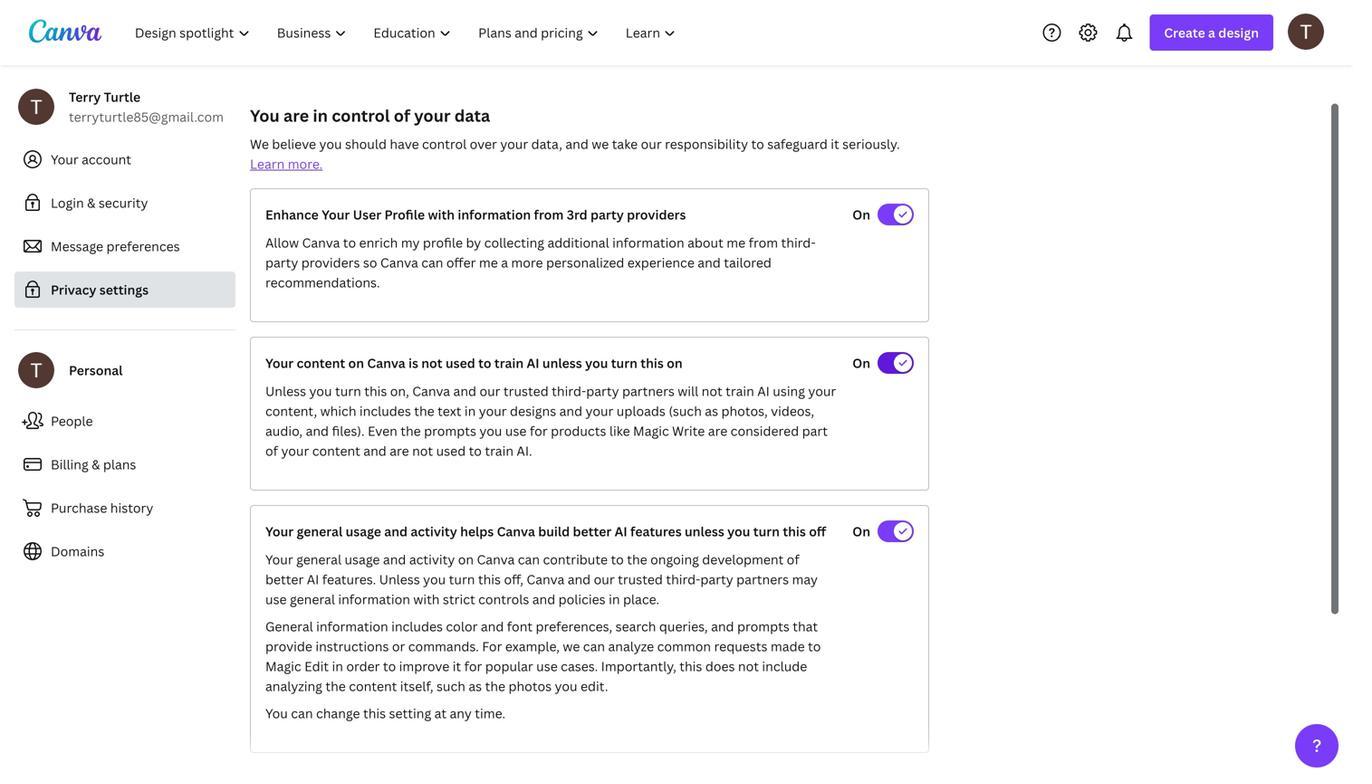 Task type: describe. For each thing, give the bounding box(es) containing it.
billing & plans link
[[14, 447, 236, 483]]

you down your content on canva is not used to train ai unless you turn this on
[[480, 423, 502, 440]]

search
[[616, 618, 656, 636]]

provide
[[265, 638, 313, 656]]

more.
[[288, 155, 323, 173]]

on for allow canva to enrich my profile by collecting additional information about me from third- party providers so canva can offer me a more personalized experience and tailored recommendations.
[[853, 206, 871, 223]]

0 vertical spatial used
[[446, 355, 476, 372]]

photos,
[[722, 403, 768, 420]]

using
[[773, 383, 806, 400]]

3 on from the top
[[853, 523, 871, 541]]

party inside your general usage and activity on canva can contribute to the ongoing development of better ai features. unless you turn this off, canva and our trusted third-party partners may use general information with strict controls and policies in place.
[[701, 571, 734, 589]]

requests
[[715, 638, 768, 656]]

partners inside unless you turn this on, canva and our trusted third-party partners will not train ai using your content, which includes the text in your designs and your uploads (such as photos, videos, audio, and files). even the prompts you use for products like magic write are considered part of your content and are not used to train ai.
[[623, 383, 675, 400]]

or
[[392, 638, 405, 656]]

recommendations.
[[265, 274, 380, 291]]

your for your content on canva is not used to train ai unless you turn this on
[[265, 355, 294, 372]]

purchase
[[51, 500, 107, 517]]

not inside general information includes color and font preferences, search queries, and prompts that provide instructions or commands. for example, we can analyze common requests made to magic edit in order to improve it for popular use cases. importantly, this does not include analyzing the content itself, such as the photos you edit.
[[738, 658, 759, 676]]

controls
[[479, 591, 529, 608]]

as inside unless you turn this on, canva and our trusted third-party partners will not train ai using your content, which includes the text in your designs and your uploads (such as photos, videos, audio, and files). even the prompts you use for products like magic write are considered part of your content and are not used to train ai.
[[705, 403, 719, 420]]

privacy settings
[[51, 281, 149, 299]]

this left setting
[[363, 705, 386, 723]]

font
[[507, 618, 533, 636]]

1 horizontal spatial me
[[727, 234, 746, 251]]

terry
[[69, 88, 101, 106]]

you inside general information includes color and font preferences, search queries, and prompts that provide instructions or commands. for example, we can analyze common requests made to magic edit in order to improve it for popular use cases. importantly, this does not include analyzing the content itself, such as the photos you edit.
[[555, 678, 578, 695]]

0 horizontal spatial unless
[[543, 355, 582, 372]]

control inside we believe you should have control over your data, and we take our responsibility to safeguard it seriously. learn more.
[[422, 135, 467, 153]]

content inside unless you turn this on, canva and our trusted third-party partners will not train ai using your content, which includes the text in your designs and your uploads (such as photos, videos, audio, and files). even the prompts you use for products like magic write are considered part of your content and are not used to train ai.
[[312, 443, 361, 460]]

user
[[353, 206, 382, 223]]

turn inside unless you turn this on, canva and our trusted third-party partners will not train ai using your content, which includes the text in your designs and your uploads (such as photos, videos, audio, and files). even the prompts you use for products like magic write are considered part of your content and are not used to train ai.
[[335, 383, 361, 400]]

uploads
[[617, 403, 666, 420]]

will
[[678, 383, 699, 400]]

audio,
[[265, 423, 303, 440]]

party right 3rd
[[591, 206, 624, 223]]

to inside we believe you should have control over your data, and we take our responsibility to safeguard it seriously. learn more.
[[752, 135, 765, 153]]

for inside general information includes color and font preferences, search queries, and prompts that provide instructions or commands. for example, we can analyze common requests made to magic edit in order to improve it for popular use cases. importantly, this does not include analyzing the content itself, such as the photos you edit.
[[464, 658, 482, 676]]

and up or
[[383, 551, 406, 569]]

magic inside general information includes color and font preferences, search queries, and prompts that provide instructions or commands. for example, we can analyze common requests made to magic edit in order to improve it for popular use cases. importantly, this does not include analyzing the content itself, such as the photos you edit.
[[265, 658, 301, 676]]

canva left is in the left top of the page
[[367, 355, 406, 372]]

in inside unless you turn this on, canva and our trusted third-party partners will not train ai using your content, which includes the text in your designs and your uploads (such as photos, videos, audio, and files). even the prompts you use for products like magic write are considered part of your content and are not used to train ai.
[[465, 403, 476, 420]]

login & security link
[[14, 185, 236, 221]]

canva right off,
[[527, 571, 565, 589]]

my
[[401, 234, 420, 251]]

write
[[673, 423, 705, 440]]

1 vertical spatial train
[[726, 383, 755, 400]]

activity for helps
[[411, 523, 457, 541]]

1 vertical spatial me
[[479, 254, 498, 271]]

0 vertical spatial content
[[297, 355, 345, 372]]

partners inside your general usage and activity on canva can contribute to the ongoing development of better ai features. unless you turn this off, canva and our trusted third-party partners may use general information with strict controls and policies in place.
[[737, 571, 789, 589]]

contribute
[[543, 551, 608, 569]]

0 vertical spatial from
[[534, 206, 564, 223]]

features.
[[322, 571, 376, 589]]

the right even
[[401, 423, 421, 440]]

billing
[[51, 456, 89, 473]]

additional
[[548, 234, 610, 251]]

usage for helps
[[346, 523, 381, 541]]

and up policies
[[568, 571, 591, 589]]

general information includes color and font preferences, search queries, and prompts that provide instructions or commands. for example, we can analyze common requests made to magic edit in order to improve it for popular use cases. importantly, this does not include analyzing the content itself, such as the photos you edit.
[[265, 618, 821, 695]]

to inside allow canva to enrich my profile by collecting additional information about me from third- party providers so canva can offer me a more personalized experience and tailored recommendations.
[[343, 234, 356, 251]]

2 horizontal spatial on
[[667, 355, 683, 372]]

change
[[316, 705, 360, 723]]

canva up off,
[[477, 551, 515, 569]]

the down popular
[[485, 678, 506, 695]]

party inside unless you turn this on, canva and our trusted third-party partners will not train ai using your content, which includes the text in your designs and your uploads (such as photos, videos, audio, and files). even the prompts you use for products like magic write are considered part of your content and are not used to train ai.
[[586, 383, 619, 400]]

you can change this setting at any time.
[[265, 705, 506, 723]]

on inside your general usage and activity on canva can contribute to the ongoing development of better ai features. unless you turn this off, canva and our trusted third-party partners may use general information with strict controls and policies in place.
[[458, 551, 474, 569]]

turn up the development
[[754, 523, 780, 541]]

cases.
[[561, 658, 598, 676]]

message preferences link
[[14, 228, 236, 265]]

trusted inside your general usage and activity on canva can contribute to the ongoing development of better ai features. unless you turn this off, canva and our trusted third-party partners may use general information with strict controls and policies in place.
[[618, 571, 663, 589]]

this inside your general usage and activity on canva can contribute to the ongoing development of better ai features. unless you turn this off, canva and our trusted third-party partners may use general information with strict controls and policies in place.
[[478, 571, 501, 589]]

in up believe
[[313, 105, 328, 127]]

the left "text"
[[414, 403, 435, 420]]

and up products
[[560, 403, 583, 420]]

analyzing
[[265, 678, 323, 695]]

about
[[688, 234, 724, 251]]

and up "text"
[[454, 383, 477, 400]]

used inside unless you turn this on, canva and our trusted third-party partners will not train ai using your content, which includes the text in your designs and your uploads (such as photos, videos, audio, and files). even the prompts you use for products like magic write are considered part of your content and are not used to train ai.
[[436, 443, 466, 460]]

canva right allow
[[302, 234, 340, 251]]

0 horizontal spatial on
[[348, 355, 364, 372]]

third- inside allow canva to enrich my profile by collecting additional information about me from third- party providers so canva can offer me a more personalized experience and tailored recommendations.
[[782, 234, 816, 251]]

you inside your general usage and activity on canva can contribute to the ongoing development of better ai features. unless you turn this off, canva and our trusted third-party partners may use general information with strict controls and policies in place.
[[423, 571, 446, 589]]

& for login
[[87, 194, 95, 212]]

terry turtle image
[[1289, 13, 1325, 50]]

your general usage and activity on canva can contribute to the ongoing development of better ai features. unless you turn this off, canva and our trusted third-party partners may use general information with strict controls and policies in place.
[[265, 551, 818, 608]]

off
[[809, 523, 827, 541]]

even
[[368, 423, 398, 440]]

preferences
[[106, 238, 180, 255]]

responsibility
[[665, 135, 749, 153]]

create a design button
[[1150, 14, 1274, 51]]

not down is in the left top of the page
[[412, 443, 433, 460]]

build
[[538, 523, 570, 541]]

purchase history link
[[14, 490, 236, 526]]

use inside your general usage and activity on canva can contribute to the ongoing development of better ai features. unless you turn this off, canva and our trusted third-party partners may use general information with strict controls and policies in place.
[[265, 591, 287, 608]]

tailored
[[724, 254, 772, 271]]

unless inside unless you turn this on, canva and our trusted third-party partners will not train ai using your content, which includes the text in your designs and your uploads (such as photos, videos, audio, and files). even the prompts you use for products like magic write are considered part of your content and are not used to train ai.
[[265, 383, 306, 400]]

importantly,
[[601, 658, 677, 676]]

the up change
[[326, 678, 346, 695]]

ai left features
[[615, 523, 628, 541]]

part
[[803, 423, 828, 440]]

you for you are in control of your data
[[250, 105, 280, 127]]

seriously.
[[843, 135, 900, 153]]

and left helps
[[384, 523, 408, 541]]

canva inside unless you turn this on, canva and our trusted third-party partners will not train ai using your content, which includes the text in your designs and your uploads (such as photos, videos, audio, and files). even the prompts you use for products like magic write are considered part of your content and are not used to train ai.
[[413, 383, 450, 400]]

your account link
[[14, 141, 236, 178]]

and up the for
[[481, 618, 504, 636]]

of inside unless you turn this on, canva and our trusted third-party partners will not train ai using your content, which includes the text in your designs and your uploads (such as photos, videos, audio, and files). even the prompts you use for products like magic write are considered part of your content and are not used to train ai.
[[265, 443, 278, 460]]

development
[[703, 551, 784, 569]]

take
[[612, 135, 638, 153]]

enhance
[[265, 206, 319, 223]]

your for your account
[[51, 151, 79, 168]]

may
[[792, 571, 818, 589]]

people
[[51, 413, 93, 430]]

example,
[[505, 638, 560, 656]]

your right 'using'
[[809, 383, 837, 400]]

billing & plans
[[51, 456, 136, 473]]

you up which
[[309, 383, 332, 400]]

we
[[250, 135, 269, 153]]

designs
[[510, 403, 557, 420]]

edit.
[[581, 678, 609, 695]]

of inside your general usage and activity on canva can contribute to the ongoing development of better ai features. unless you turn this off, canva and our trusted third-party partners may use general information with strict controls and policies in place.
[[787, 551, 800, 569]]

so
[[363, 254, 377, 271]]

ai up designs
[[527, 355, 540, 372]]

queries,
[[660, 618, 708, 636]]

third- inside your general usage and activity on canva can contribute to the ongoing development of better ai features. unless you turn this off, canva and our trusted third-party partners may use general information with strict controls and policies in place.
[[666, 571, 701, 589]]

such
[[437, 678, 466, 695]]

to down or
[[383, 658, 396, 676]]

0 horizontal spatial are
[[284, 105, 309, 127]]

canva left build
[[497, 523, 535, 541]]

your up have
[[414, 105, 451, 127]]

for inside unless you turn this on, canva and our trusted third-party partners will not train ai using your content, which includes the text in your designs and your uploads (such as photos, videos, audio, and files). even the prompts you use for products like magic write are considered part of your content and are not used to train ai.
[[530, 423, 548, 440]]

and up requests
[[711, 618, 734, 636]]

purchase history
[[51, 500, 153, 517]]

our inside your general usage and activity on canva can contribute to the ongoing development of better ai features. unless you turn this off, canva and our trusted third-party partners may use general information with strict controls and policies in place.
[[594, 571, 615, 589]]

domains link
[[14, 534, 236, 570]]

message preferences
[[51, 238, 180, 255]]

products
[[551, 423, 607, 440]]

should
[[345, 135, 387, 153]]

experience
[[628, 254, 695, 271]]

general for your general usage and activity helps canva build better ai features unless you turn this off
[[297, 523, 343, 541]]

2 vertical spatial train
[[485, 443, 514, 460]]

0 vertical spatial train
[[495, 355, 524, 372]]

settings
[[99, 281, 149, 299]]

security
[[99, 194, 148, 212]]

canva down my
[[381, 254, 418, 271]]

party inside allow canva to enrich my profile by collecting additional information about me from third- party providers so canva can offer me a more personalized experience and tailored recommendations.
[[265, 254, 298, 271]]

for
[[482, 638, 502, 656]]

at
[[435, 705, 447, 723]]

people link
[[14, 403, 236, 439]]

made
[[771, 638, 805, 656]]

can inside general information includes color and font preferences, search queries, and prompts that provide instructions or commands. for example, we can analyze common requests made to magic edit in order to improve it for popular use cases. importantly, this does not include analyzing the content itself, such as the photos you edit.
[[583, 638, 605, 656]]

and inside we believe you should have control over your data, and we take our responsibility to safeguard it seriously. learn more.
[[566, 135, 589, 153]]

third- inside unless you turn this on, canva and our trusted third-party partners will not train ai using your content, which includes the text in your designs and your uploads (such as photos, videos, audio, and files). even the prompts you use for products like magic write are considered part of your content and are not used to train ai.
[[552, 383, 587, 400]]

& for billing
[[92, 456, 100, 473]]

you up the development
[[728, 523, 751, 541]]

to right is in the left top of the page
[[479, 355, 492, 372]]

off,
[[504, 571, 524, 589]]

your up like
[[586, 403, 614, 420]]

design
[[1219, 24, 1260, 41]]

information up "collecting"
[[458, 206, 531, 223]]

in inside general information includes color and font preferences, search queries, and prompts that provide instructions or commands. for example, we can analyze common requests made to magic edit in order to improve it for popular use cases. importantly, this does not include analyzing the content itself, such as the photos you edit.
[[332, 658, 343, 676]]

color
[[446, 618, 478, 636]]

2 horizontal spatial are
[[708, 423, 728, 440]]

offer
[[447, 254, 476, 271]]



Task type: vqa. For each thing, say whether or not it's contained in the screenshot.
leftmost for
yes



Task type: locate. For each thing, give the bounding box(es) containing it.
party down allow
[[265, 254, 298, 271]]

usage inside your general usage and activity on canva can contribute to the ongoing development of better ai features. unless you turn this off, canva and our trusted third-party partners may use general information with strict controls and policies in place.
[[345, 551, 380, 569]]

magic down the 'provide'
[[265, 658, 301, 676]]

1 horizontal spatial unless
[[379, 571, 420, 589]]

0 vertical spatial you
[[250, 105, 280, 127]]

0 horizontal spatial trusted
[[504, 383, 549, 400]]

content up which
[[297, 355, 345, 372]]

use inside general information includes color and font preferences, search queries, and prompts that provide instructions or commands. for example, we can analyze common requests made to magic edit in order to improve it for popular use cases. importantly, this does not include analyzing the content itself, such as the photos you edit.
[[537, 658, 558, 676]]

account
[[82, 151, 131, 168]]

1 vertical spatial our
[[480, 383, 501, 400]]

0 horizontal spatial we
[[563, 638, 580, 656]]

trusted
[[504, 383, 549, 400], [618, 571, 663, 589]]

0 vertical spatial with
[[428, 206, 455, 223]]

prompts inside unless you turn this on, canva and our trusted third-party partners will not train ai using your content, which includes the text in your designs and your uploads (such as photos, videos, audio, and files). even the prompts you use for products like magic write are considered part of your content and are not used to train ai.
[[424, 423, 477, 440]]

1 on from the top
[[853, 206, 871, 223]]

ai
[[527, 355, 540, 372], [758, 383, 770, 400], [615, 523, 628, 541], [307, 571, 319, 589]]

me down 'by'
[[479, 254, 498, 271]]

collecting
[[484, 234, 545, 251]]

helps
[[460, 523, 494, 541]]

not right is in the left top of the page
[[422, 355, 443, 372]]

your for your general usage and activity on canva can contribute to the ongoing development of better ai features. unless you turn this off, canva and our trusted third-party partners may use general information with strict controls and policies in place.
[[265, 551, 293, 569]]

your inside we believe you should have control over your data, and we take our responsibility to safeguard it seriously. learn more.
[[500, 135, 528, 153]]

magic down uploads
[[633, 423, 669, 440]]

2 on from the top
[[853, 355, 871, 372]]

1 vertical spatial partners
[[737, 571, 789, 589]]

to down that
[[808, 638, 821, 656]]

turn up uploads
[[611, 355, 638, 372]]

2 horizontal spatial use
[[537, 658, 558, 676]]

1 vertical spatial for
[[464, 658, 482, 676]]

1 horizontal spatial partners
[[737, 571, 789, 589]]

login
[[51, 194, 84, 212]]

1 horizontal spatial better
[[573, 523, 612, 541]]

your account
[[51, 151, 131, 168]]

train up the photos,
[[726, 383, 755, 400]]

turtle
[[104, 88, 141, 106]]

from
[[534, 206, 564, 223], [749, 234, 778, 251]]

and
[[566, 135, 589, 153], [698, 254, 721, 271], [454, 383, 477, 400], [560, 403, 583, 420], [306, 423, 329, 440], [364, 443, 387, 460], [384, 523, 408, 541], [383, 551, 406, 569], [568, 571, 591, 589], [533, 591, 556, 608], [481, 618, 504, 636], [711, 618, 734, 636]]

includes
[[360, 403, 411, 420], [392, 618, 443, 636]]

providers inside allow canva to enrich my profile by collecting additional information about me from third- party providers so canva can offer me a more personalized experience and tailored recommendations.
[[302, 254, 360, 271]]

1 horizontal spatial we
[[592, 135, 609, 153]]

information up instructions
[[316, 618, 388, 636]]

1 horizontal spatial unless
[[685, 523, 725, 541]]

can down profile
[[422, 254, 444, 271]]

content inside general information includes color and font preferences, search queries, and prompts that provide instructions or commands. for example, we can analyze common requests made to magic edit in order to improve it for popular use cases. importantly, this does not include analyzing the content itself, such as the photos you edit.
[[349, 678, 397, 695]]

your left designs
[[479, 403, 507, 420]]

0 vertical spatial of
[[394, 105, 410, 127]]

we inside general information includes color and font preferences, search queries, and prompts that provide instructions or commands. for example, we can analyze common requests made to magic edit in order to improve it for popular use cases. importantly, this does not include analyzing the content itself, such as the photos you edit.
[[563, 638, 580, 656]]

your
[[51, 151, 79, 168], [322, 206, 350, 223], [265, 355, 294, 372], [265, 523, 294, 541], [265, 551, 293, 569]]

from inside allow canva to enrich my profile by collecting additional information about me from third- party providers so canva can offer me a more personalized experience and tailored recommendations.
[[749, 234, 778, 251]]

setting
[[389, 705, 431, 723]]

content down 'files).'
[[312, 443, 361, 460]]

usage for on
[[345, 551, 380, 569]]

photos
[[509, 678, 552, 695]]

your down audio,
[[281, 443, 309, 460]]

2 vertical spatial third-
[[666, 571, 701, 589]]

1 vertical spatial use
[[265, 591, 287, 608]]

instructions
[[316, 638, 389, 656]]

edit
[[305, 658, 329, 676]]

1 vertical spatial unless
[[685, 523, 725, 541]]

to inside unless you turn this on, canva and our trusted third-party partners will not train ai using your content, which includes the text in your designs and your uploads (such as photos, videos, audio, and files). even the prompts you use for products like magic write are considered part of your content and are not used to train ai.
[[469, 443, 482, 460]]

and inside allow canva to enrich my profile by collecting additional information about me from third- party providers so canva can offer me a more personalized experience and tailored recommendations.
[[698, 254, 721, 271]]

this up uploads
[[641, 355, 664, 372]]

activity inside your general usage and activity on canva can contribute to the ongoing development of better ai features. unless you turn this off, canva and our trusted third-party partners may use general information with strict controls and policies in place.
[[409, 551, 455, 569]]

this inside general information includes color and font preferences, search queries, and prompts that provide instructions or commands. for example, we can analyze common requests made to magic edit in order to improve it for popular use cases. importantly, this does not include analyzing the content itself, such as the photos you edit.
[[680, 658, 703, 676]]

1 vertical spatial a
[[501, 254, 508, 271]]

train up designs
[[495, 355, 524, 372]]

your right over
[[500, 135, 528, 153]]

used right is in the left top of the page
[[446, 355, 476, 372]]

our down your content on canva is not used to train ai unless you turn this on
[[480, 383, 501, 400]]

prompts inside general information includes color and font preferences, search queries, and prompts that provide instructions or commands. for example, we can analyze common requests made to magic edit in order to improve it for popular use cases. importantly, this does not include analyzing the content itself, such as the photos you edit.
[[738, 618, 790, 636]]

profile
[[423, 234, 463, 251]]

to left ai.
[[469, 443, 482, 460]]

terry turtle terryturtle85@gmail.com
[[69, 88, 224, 126]]

2 horizontal spatial our
[[641, 135, 662, 153]]

0 vertical spatial prompts
[[424, 423, 477, 440]]

me up tailored
[[727, 234, 746, 251]]

with left strict
[[413, 591, 440, 608]]

from up tailored
[[749, 234, 778, 251]]

1 vertical spatial with
[[413, 591, 440, 608]]

more
[[511, 254, 543, 271]]

better
[[573, 523, 612, 541], [265, 571, 304, 589]]

your general usage and activity helps canva build better ai features unless you turn this off
[[265, 523, 827, 541]]

1 vertical spatial third-
[[552, 383, 587, 400]]

it inside we believe you should have control over your data, and we take our responsibility to safeguard it seriously. learn more.
[[831, 135, 840, 153]]

to right contribute
[[611, 551, 624, 569]]

improve
[[399, 658, 450, 676]]

prompts
[[424, 423, 477, 440], [738, 618, 790, 636]]

1 vertical spatial &
[[92, 456, 100, 473]]

2 horizontal spatial third-
[[782, 234, 816, 251]]

a inside dropdown button
[[1209, 24, 1216, 41]]

me
[[727, 234, 746, 251], [479, 254, 498, 271]]

in right edit
[[332, 658, 343, 676]]

with up profile
[[428, 206, 455, 223]]

use inside unless you turn this on, canva and our trusted third-party partners will not train ai using your content, which includes the text in your designs and your uploads (such as photos, videos, audio, and files). even the prompts you use for products like magic write are considered part of your content and are not used to train ai.
[[506, 423, 527, 440]]

1 vertical spatial from
[[749, 234, 778, 251]]

ai left 'using'
[[758, 383, 770, 400]]

includes inside unless you turn this on, canva and our trusted third-party partners will not train ai using your content, which includes the text in your designs and your uploads (such as photos, videos, audio, and files). even the prompts you use for products like magic write are considered part of your content and are not used to train ai.
[[360, 403, 411, 420]]

of up "may"
[[787, 551, 800, 569]]

0 horizontal spatial third-
[[552, 383, 587, 400]]

you up products
[[585, 355, 608, 372]]

can down analyzing
[[291, 705, 313, 723]]

1 horizontal spatial prompts
[[738, 618, 790, 636]]

1 vertical spatial usage
[[345, 551, 380, 569]]

features
[[631, 523, 682, 541]]

0 vertical spatial trusted
[[504, 383, 549, 400]]

2 vertical spatial content
[[349, 678, 397, 695]]

this down the common
[[680, 658, 703, 676]]

turn inside your general usage and activity on canva can contribute to the ongoing development of better ai features. unless you turn this off, canva and our trusted third-party partners may use general information with strict controls and policies in place.
[[449, 571, 475, 589]]

profile
[[385, 206, 425, 223]]

general
[[265, 618, 313, 636]]

better up contribute
[[573, 523, 612, 541]]

0 vertical spatial control
[[332, 105, 390, 127]]

and down even
[[364, 443, 387, 460]]

1 vertical spatial as
[[469, 678, 482, 695]]

information inside general information includes color and font preferences, search queries, and prompts that provide instructions or commands. for example, we can analyze common requests made to magic edit in order to improve it for popular use cases. importantly, this does not include analyzing the content itself, such as the photos you edit.
[[316, 618, 388, 636]]

information inside allow canva to enrich my profile by collecting additional information about me from third- party providers so canva can offer me a more personalized experience and tailored recommendations.
[[613, 234, 685, 251]]

1 vertical spatial includes
[[392, 618, 443, 636]]

over
[[470, 135, 497, 153]]

is
[[409, 355, 419, 372]]

in left place.
[[609, 591, 620, 608]]

0 vertical spatial usage
[[346, 523, 381, 541]]

1 horizontal spatial are
[[390, 443, 409, 460]]

place.
[[623, 591, 660, 608]]

2 vertical spatial of
[[787, 551, 800, 569]]

providers up experience
[[627, 206, 686, 223]]

0 horizontal spatial partners
[[623, 383, 675, 400]]

use up ai.
[[506, 423, 527, 440]]

use up 'general'
[[265, 591, 287, 608]]

include
[[762, 658, 808, 676]]

(such
[[669, 403, 702, 420]]

create a design
[[1165, 24, 1260, 41]]

turn up which
[[335, 383, 361, 400]]

0 vertical spatial use
[[506, 423, 527, 440]]

2 vertical spatial our
[[594, 571, 615, 589]]

1 horizontal spatial providers
[[627, 206, 686, 223]]

1 vertical spatial unless
[[379, 571, 420, 589]]

1 horizontal spatial as
[[705, 403, 719, 420]]

your
[[414, 105, 451, 127], [500, 135, 528, 153], [809, 383, 837, 400], [479, 403, 507, 420], [586, 403, 614, 420], [281, 443, 309, 460]]

0 vertical spatial unless
[[543, 355, 582, 372]]

learn more. link
[[250, 155, 323, 173]]

1 vertical spatial better
[[265, 571, 304, 589]]

canva
[[302, 234, 340, 251], [381, 254, 418, 271], [367, 355, 406, 372], [413, 383, 450, 400], [497, 523, 535, 541], [477, 551, 515, 569], [527, 571, 565, 589]]

you inside we believe you should have control over your data, and we take our responsibility to safeguard it seriously. learn more.
[[319, 135, 342, 153]]

on
[[348, 355, 364, 372], [667, 355, 683, 372], [458, 551, 474, 569]]

text
[[438, 403, 462, 420]]

a inside allow canva to enrich my profile by collecting additional information about me from third- party providers so canva can offer me a more personalized experience and tailored recommendations.
[[501, 254, 508, 271]]

magic inside unless you turn this on, canva and our trusted third-party partners will not train ai using your content, which includes the text in your designs and your uploads (such as photos, videos, audio, and files). even the prompts you use for products like magic write are considered part of your content and are not used to train ai.
[[633, 423, 669, 440]]

and right "data," in the top of the page
[[566, 135, 589, 153]]

files).
[[332, 423, 365, 440]]

are right write
[[708, 423, 728, 440]]

0 horizontal spatial me
[[479, 254, 498, 271]]

unless up content,
[[265, 383, 306, 400]]

0 vertical spatial better
[[573, 523, 612, 541]]

a down "collecting"
[[501, 254, 508, 271]]

2 vertical spatial general
[[290, 591, 335, 608]]

information
[[458, 206, 531, 223], [613, 234, 685, 251], [338, 591, 410, 608], [316, 618, 388, 636]]

0 vertical spatial are
[[284, 105, 309, 127]]

0 horizontal spatial providers
[[302, 254, 360, 271]]

our inside we believe you should have control over your data, and we take our responsibility to safeguard it seriously. learn more.
[[641, 135, 662, 153]]

for down the for
[[464, 658, 482, 676]]

commands.
[[408, 638, 479, 656]]

the inside your general usage and activity on canva can contribute to the ongoing development of better ai features. unless you turn this off, canva and our trusted third-party partners may use general information with strict controls and policies in place.
[[627, 551, 648, 569]]

enrich
[[359, 234, 398, 251]]

on down helps
[[458, 551, 474, 569]]

order
[[346, 658, 380, 676]]

unless
[[543, 355, 582, 372], [685, 523, 725, 541]]

0 vertical spatial a
[[1209, 24, 1216, 41]]

2 horizontal spatial of
[[787, 551, 800, 569]]

1 horizontal spatial our
[[594, 571, 615, 589]]

1 vertical spatial activity
[[409, 551, 455, 569]]

not right the will
[[702, 383, 723, 400]]

you for you can change this setting at any time.
[[265, 705, 288, 723]]

0 vertical spatial third-
[[782, 234, 816, 251]]

message
[[51, 238, 103, 255]]

trusted inside unless you turn this on, canva and our trusted third-party partners will not train ai using your content, which includes the text in your designs and your uploads (such as photos, videos, audio, and files). even the prompts you use for products like magic write are considered part of your content and are not used to train ai.
[[504, 383, 549, 400]]

to left enrich
[[343, 234, 356, 251]]

your inside your general usage and activity on canva can contribute to the ongoing development of better ai features. unless you turn this off, canva and our trusted third-party partners may use general information with strict controls and policies in place.
[[265, 551, 293, 569]]

can up off,
[[518, 551, 540, 569]]

top level navigation element
[[123, 14, 692, 51]]

1 vertical spatial are
[[708, 423, 728, 440]]

can inside allow canva to enrich my profile by collecting additional information about me from third- party providers so canva can offer me a more personalized experience and tailored recommendations.
[[422, 254, 444, 271]]

0 horizontal spatial use
[[265, 591, 287, 608]]

it left seriously.
[[831, 135, 840, 153]]

any
[[450, 705, 472, 723]]

it inside general information includes color and font preferences, search queries, and prompts that provide instructions or commands. for example, we can analyze common requests made to magic edit in order to improve it for popular use cases. importantly, this does not include analyzing the content itself, such as the photos you edit.
[[453, 658, 461, 676]]

1 horizontal spatial third-
[[666, 571, 701, 589]]

are up believe
[[284, 105, 309, 127]]

our right take
[[641, 135, 662, 153]]

from left 3rd
[[534, 206, 564, 223]]

like
[[610, 423, 630, 440]]

ai left features.
[[307, 571, 319, 589]]

to left safeguard
[[752, 135, 765, 153]]

safeguard
[[768, 135, 828, 153]]

0 horizontal spatial for
[[464, 658, 482, 676]]

privacy
[[51, 281, 96, 299]]

& left plans
[[92, 456, 100, 473]]

for down designs
[[530, 423, 548, 440]]

1 vertical spatial prompts
[[738, 618, 790, 636]]

on up the will
[[667, 355, 683, 372]]

general for your general usage and activity on canva can contribute to the ongoing development of better ai features. unless you turn this off, canva and our trusted third-party partners may use general information with strict controls and policies in place.
[[296, 551, 342, 569]]

1 vertical spatial of
[[265, 443, 278, 460]]

to inside your general usage and activity on canva can contribute to the ongoing development of better ai features. unless you turn this off, canva and our trusted third-party partners may use general information with strict controls and policies in place.
[[611, 551, 624, 569]]

1 vertical spatial you
[[265, 705, 288, 723]]

canva up "text"
[[413, 383, 450, 400]]

turn up strict
[[449, 571, 475, 589]]

0 vertical spatial providers
[[627, 206, 686, 223]]

0 vertical spatial for
[[530, 423, 548, 440]]

1 vertical spatial control
[[422, 135, 467, 153]]

this left off,
[[478, 571, 501, 589]]

you down cases. at left bottom
[[555, 678, 578, 695]]

train left ai.
[[485, 443, 514, 460]]

ai inside unless you turn this on, canva and our trusted third-party partners will not train ai using your content, which includes the text in your designs and your uploads (such as photos, videos, audio, and files). even the prompts you use for products like magic write are considered part of your content and are not used to train ai.
[[758, 383, 770, 400]]

0 horizontal spatial unless
[[265, 383, 306, 400]]

login & security
[[51, 194, 148, 212]]

in inside your general usage and activity on canva can contribute to the ongoing development of better ai features. unless you turn this off, canva and our trusted third-party partners may use general information with strict controls and policies in place.
[[609, 591, 620, 608]]

unless up the "ongoing"
[[685, 523, 725, 541]]

data,
[[532, 135, 563, 153]]

of down audio,
[[265, 443, 278, 460]]

can inside your general usage and activity on canva can contribute to the ongoing development of better ai features. unless you turn this off, canva and our trusted third-party partners may use general information with strict controls and policies in place.
[[518, 551, 540, 569]]

0 vertical spatial our
[[641, 135, 662, 153]]

this left off
[[783, 523, 806, 541]]

magic
[[633, 423, 669, 440], [265, 658, 301, 676]]

on,
[[390, 383, 409, 400]]

your for your general usage and activity helps canva build better ai features unless you turn this off
[[265, 523, 294, 541]]

0 vertical spatial we
[[592, 135, 609, 153]]

providers
[[627, 206, 686, 223], [302, 254, 360, 271]]

you down analyzing
[[265, 705, 288, 723]]

with inside your general usage and activity on canva can contribute to the ongoing development of better ai features. unless you turn this off, canva and our trusted third-party partners may use general information with strict controls and policies in place.
[[413, 591, 440, 608]]

0 vertical spatial general
[[297, 523, 343, 541]]

0 horizontal spatial control
[[332, 105, 390, 127]]

0 horizontal spatial as
[[469, 678, 482, 695]]

0 vertical spatial includes
[[360, 403, 411, 420]]

information inside your general usage and activity on canva can contribute to the ongoing development of better ai features. unless you turn this off, canva and our trusted third-party partners may use general information with strict controls and policies in place.
[[338, 591, 410, 608]]

1 horizontal spatial from
[[749, 234, 778, 251]]

party up uploads
[[586, 383, 619, 400]]

a left "design"
[[1209, 24, 1216, 41]]

0 horizontal spatial of
[[265, 443, 278, 460]]

turn
[[611, 355, 638, 372], [335, 383, 361, 400], [754, 523, 780, 541], [449, 571, 475, 589]]

this
[[641, 355, 664, 372], [364, 383, 387, 400], [783, 523, 806, 541], [478, 571, 501, 589], [680, 658, 703, 676], [363, 705, 386, 723]]

unless inside your general usage and activity on canva can contribute to the ongoing development of better ai features. unless you turn this off, canva and our trusted third-party partners may use general information with strict controls and policies in place.
[[379, 571, 420, 589]]

on for unless you turn this on, canva and our trusted third-party partners will not train ai using your content, which includes the text in your designs and your uploads (such as photos, videos, audio, and files). even the prompts you use for products like magic write are considered part of your content and are not used to train ai.
[[853, 355, 871, 372]]

control left over
[[422, 135, 467, 153]]

this inside unless you turn this on, canva and our trusted third-party partners will not train ai using your content, which includes the text in your designs and your uploads (such as photos, videos, audio, and files). even the prompts you use for products like magic write are considered part of your content and are not used to train ai.
[[364, 383, 387, 400]]

plans
[[103, 456, 136, 473]]

2 vertical spatial on
[[853, 523, 871, 541]]

0 horizontal spatial magic
[[265, 658, 301, 676]]

1 horizontal spatial on
[[458, 551, 474, 569]]

train
[[495, 355, 524, 372], [726, 383, 755, 400], [485, 443, 514, 460]]

1 horizontal spatial it
[[831, 135, 840, 153]]

and down which
[[306, 423, 329, 440]]

analyze
[[608, 638, 654, 656]]

on up which
[[348, 355, 364, 372]]

are down even
[[390, 443, 409, 460]]

2 vertical spatial use
[[537, 658, 558, 676]]

our inside unless you turn this on, canva and our trusted third-party partners will not train ai using your content, which includes the text in your designs and your uploads (such as photos, videos, audio, and files). even the prompts you use for products like magic write are considered part of your content and are not used to train ai.
[[480, 383, 501, 400]]

better inside your general usage and activity on canva can contribute to the ongoing development of better ai features. unless you turn this off, canva and our trusted third-party partners may use general information with strict controls and policies in place.
[[265, 571, 304, 589]]

of
[[394, 105, 410, 127], [265, 443, 278, 460], [787, 551, 800, 569]]

which
[[320, 403, 357, 420]]

activity left helps
[[411, 523, 457, 541]]

believe
[[272, 135, 316, 153]]

this left on,
[[364, 383, 387, 400]]

use
[[506, 423, 527, 440], [265, 591, 287, 608], [537, 658, 558, 676]]

by
[[466, 234, 481, 251]]

0 horizontal spatial better
[[265, 571, 304, 589]]

partners
[[623, 383, 675, 400], [737, 571, 789, 589]]

2 vertical spatial are
[[390, 443, 409, 460]]

1 vertical spatial used
[[436, 443, 466, 460]]

0 vertical spatial partners
[[623, 383, 675, 400]]

general
[[297, 523, 343, 541], [296, 551, 342, 569], [290, 591, 335, 608]]

1 horizontal spatial of
[[394, 105, 410, 127]]

control up should
[[332, 105, 390, 127]]

preferences,
[[536, 618, 613, 636]]

can
[[422, 254, 444, 271], [518, 551, 540, 569], [583, 638, 605, 656], [291, 705, 313, 723]]

0 horizontal spatial our
[[480, 383, 501, 400]]

that
[[793, 618, 818, 636]]

1 horizontal spatial magic
[[633, 423, 669, 440]]

and up font on the bottom of the page
[[533, 591, 556, 608]]

the down features
[[627, 551, 648, 569]]

activity for on
[[409, 551, 455, 569]]

for
[[530, 423, 548, 440], [464, 658, 482, 676]]

it up such in the left of the page
[[453, 658, 461, 676]]

considered
[[731, 423, 799, 440]]

ai inside your general usage and activity on canva can contribute to the ongoing development of better ai features. unless you turn this off, canva and our trusted third-party partners may use general information with strict controls and policies in place.
[[307, 571, 319, 589]]

with
[[428, 206, 455, 223], [413, 591, 440, 608]]

you
[[250, 105, 280, 127], [265, 705, 288, 723]]

1 vertical spatial general
[[296, 551, 342, 569]]

usage
[[346, 523, 381, 541], [345, 551, 380, 569]]

prompts down "text"
[[424, 423, 477, 440]]

1 vertical spatial it
[[453, 658, 461, 676]]

we inside we believe you should have control over your data, and we take our responsibility to safeguard it seriously. learn more.
[[592, 135, 609, 153]]

1 vertical spatial on
[[853, 355, 871, 372]]

have
[[390, 135, 419, 153]]

personal
[[69, 362, 123, 379]]

1 horizontal spatial use
[[506, 423, 527, 440]]

1 vertical spatial we
[[563, 638, 580, 656]]

1 vertical spatial providers
[[302, 254, 360, 271]]

1 horizontal spatial control
[[422, 135, 467, 153]]

includes inside general information includes color and font preferences, search queries, and prompts that provide instructions or commands. for example, we can analyze common requests made to magic edit in order to improve it for popular use cases. importantly, this does not include analyzing the content itself, such as the photos you edit.
[[392, 618, 443, 636]]

party
[[591, 206, 624, 223], [265, 254, 298, 271], [586, 383, 619, 400], [701, 571, 734, 589]]

as inside general information includes color and font preferences, search queries, and prompts that provide instructions or commands. for example, we can analyze common requests made to magic edit in order to improve it for popular use cases. importantly, this does not include analyzing the content itself, such as the photos you edit.
[[469, 678, 482, 695]]

partners down the development
[[737, 571, 789, 589]]



